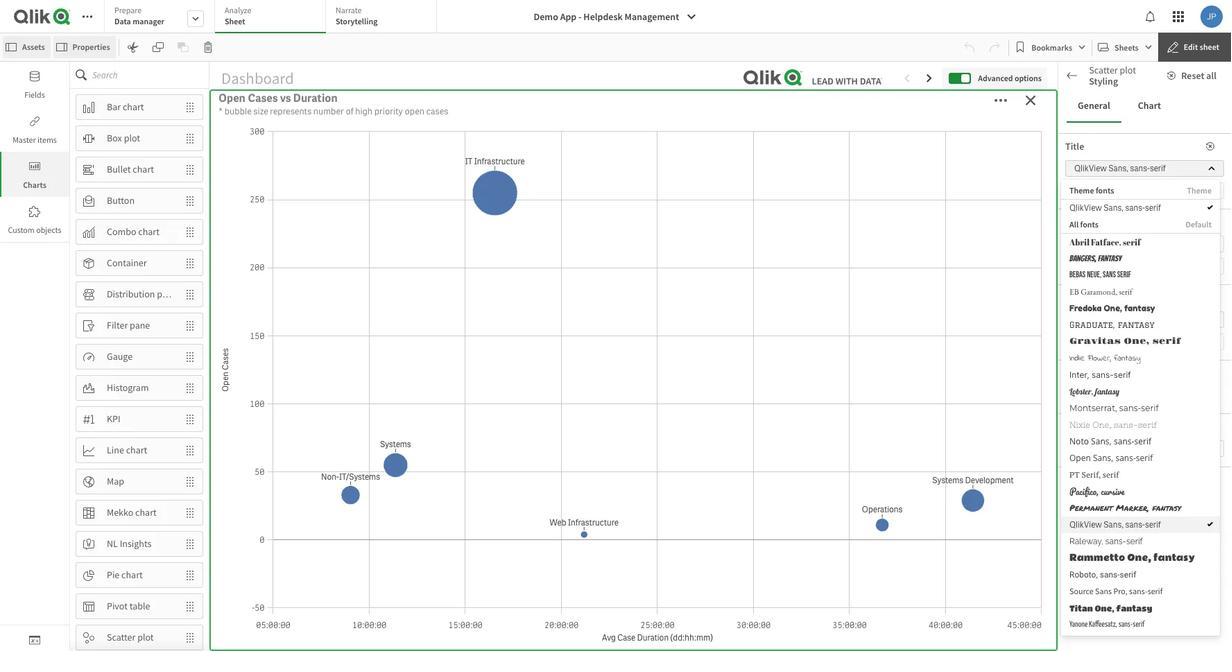 Task type: vqa. For each thing, say whether or not it's contained in the screenshot.
Sheets BUTTON
yes



Task type: describe. For each thing, give the bounding box(es) containing it.
chart button
[[1127, 89, 1172, 123]]

bullet chart
[[107, 163, 154, 176]]

move image for filter pane
[[178, 314, 203, 337]]

inter,
[[1070, 370, 1090, 380]]

move image for kpi
[[178, 408, 203, 431]]

sheet
[[1200, 42, 1220, 52]]

pacifico, cursive list box
[[1061, 180, 1220, 636]]

plot for distribution plot
[[157, 288, 173, 300]]

variables image
[[29, 635, 40, 646]]

chart for line chart
[[126, 444, 147, 457]]

chart for bullet chart
[[133, 163, 154, 176]]

gravitas
[[1070, 336, 1121, 347]]

grid line spacing auto
[[1066, 575, 1133, 604]]

72
[[328, 122, 378, 177]]

colors and legend
[[1077, 616, 1150, 628]]

move image for bar chart
[[178, 95, 203, 119]]

reset all button
[[1159, 65, 1228, 87]]

move image for container
[[178, 251, 203, 275]]

bookmarks button
[[1012, 36, 1089, 58]]

scatter for scatter plot
[[107, 631, 136, 644]]

scatter plot
[[107, 631, 154, 644]]

distribution plot
[[107, 288, 173, 300]]

background for background color
[[1066, 367, 1116, 379]]

1 vertical spatial size
[[1096, 435, 1112, 447]]

edit sheet
[[1184, 42, 1220, 52]]

pro,
[[1114, 586, 1128, 597]]

move image for box plot
[[178, 127, 203, 150]]

prepare
[[114, 5, 142, 15]]

chart for pie chart
[[121, 569, 143, 581]]

chart for chart suggestions
[[1090, 76, 1114, 88]]

next sheet: performance image
[[924, 73, 935, 84]]

qlikview for qlikview sans, sans-serif dropdown button
[[1075, 163, 1107, 174]]

mekko
[[107, 506, 133, 519]]

scatter plot styling
[[1089, 64, 1136, 87]]

assets
[[22, 42, 45, 52]]

sans
[[1095, 586, 1112, 597]]

graduate,
[[1070, 320, 1115, 329]]

analyze
[[225, 5, 251, 15]]

open for open cases by priority type
[[567, 181, 594, 196]]

flower,
[[1088, 352, 1111, 365]]

styling inside scatter plot styling
[[1089, 75, 1118, 87]]

high
[[355, 105, 373, 117]]

one, up and
[[1095, 603, 1115, 613]]

plot for scatter plot styling
[[1120, 64, 1136, 76]]

state inside if you want to add the object to master visualizations, you need to set state to <inherited>.
[[1168, 298, 1186, 308]]

sheet
[[225, 16, 245, 26]]

fredoka
[[1070, 303, 1102, 313]]

cases inside medium priority cases 142
[[684, 93, 741, 122]]

plot for box plot
[[124, 132, 140, 144]]

assets button
[[3, 36, 50, 58]]

yanone kaffeesatz, sans-serif
[[1070, 621, 1145, 628]]

presentation
[[1077, 330, 1129, 343]]

142
[[596, 122, 671, 177]]

low priority cases 203
[[825, 93, 1003, 177]]

chart suggestions
[[1090, 76, 1165, 88]]

move image for line chart
[[178, 439, 203, 462]]

filter
[[107, 319, 128, 332]]

bubble
[[1066, 435, 1095, 447]]

insights
[[120, 538, 152, 550]]

demo app - helpdesk management button
[[525, 6, 706, 28]]

background color
[[1066, 367, 1139, 379]]

image
[[1118, 420, 1144, 433]]

visible
[[1084, 526, 1110, 538]]

qlikview sans, sans-serif button
[[1066, 160, 1224, 177]]

palette image
[[1072, 364, 1084, 375]]

storytelling
[[336, 16, 378, 26]]

1 vertical spatial styling
[[1092, 363, 1121, 376]]

button
[[107, 194, 135, 207]]

triangle bottom image for presentation
[[1059, 332, 1077, 339]]

move image for combo chart
[[178, 220, 203, 244]]

one, up 'color'
[[1124, 336, 1150, 347]]

pivot table
[[107, 600, 150, 613]]

distribution
[[107, 288, 155, 300]]

chart for bar chart
[[123, 101, 144, 113]]

background image
[[1066, 420, 1144, 433]]

0 horizontal spatial state
[[1066, 239, 1086, 251]]

to right set
[[1187, 298, 1194, 308]]

pie
[[107, 569, 120, 581]]

general inside button
[[1078, 99, 1110, 112]]

nl insights
[[107, 538, 152, 550]]

box
[[107, 132, 122, 144]]

master items
[[13, 135, 57, 145]]

move image for pie chart
[[178, 564, 203, 587]]

need
[[1130, 298, 1146, 308]]

by
[[629, 181, 640, 196]]

line
[[107, 444, 124, 457]]

serif inside dropdown button
[[1150, 163, 1166, 174]]

chart for mekko chart
[[135, 506, 157, 519]]

medium
[[526, 93, 604, 122]]

of
[[346, 105, 354, 117]]

nl
[[107, 538, 118, 550]]

narrate storytelling
[[336, 5, 378, 26]]

*
[[219, 105, 223, 117]]

title
[[1066, 140, 1084, 153]]

high
[[262, 93, 307, 122]]

group for footnote
[[1066, 334, 1114, 353]]

open
[[405, 105, 425, 117]]

montserrat,
[[1070, 403, 1117, 413]]

medium priority cases 142
[[526, 93, 741, 177]]

triangle bottom image for alternate states
[[1059, 216, 1077, 223]]

manager
[[133, 16, 164, 26]]

kaffeesatz,
[[1089, 621, 1117, 628]]

custom objects
[[8, 225, 61, 235]]

open for open & resolved cases over time
[[216, 437, 243, 452]]

move image for distribution plot
[[178, 283, 203, 306]]

copy image
[[152, 42, 163, 53]]

open cases by priority type
[[567, 181, 707, 196]]

abril fatface, serif bangers, fantasy bebas neue, sans serif eb garamond, serif fredoka one, fantasy graduate, fantasy gravitas one, serif indie flower, fantasy inter, sans-serif lobster, fantasy montserrat, sans-serif nixie one, sans-serif noto sans, sans-serif open sans, sans-serif pt serif, serif pacifico, cursive permanent marker, fantasy qlikview sans, sans-serif raleway, sans-serif rammetto one, fantasy roboto, sans-serif source sans pro, sans-serif titan one, fantasy
[[1070, 236, 1195, 613]]

vs
[[280, 91, 291, 105]]

fatface,
[[1091, 236, 1122, 248]]

prepare data manager
[[114, 5, 164, 26]]

charts button
[[0, 152, 69, 197]]

qlikview sans, sans-serif for qlikview sans, sans-serif dropdown button
[[1075, 163, 1166, 174]]

add
[[1113, 287, 1126, 298]]

one, down bubbles
[[1127, 551, 1152, 565]]

open inside abril fatface, serif bangers, fantasy bebas neue, sans serif eb garamond, serif fredoka one, fantasy graduate, fantasy gravitas one, serif indie flower, fantasy inter, sans-serif lobster, fantasy montserrat, sans-serif nixie one, sans-serif noto sans, sans-serif open sans, sans-serif pt serif, serif pacifico, cursive permanent marker, fantasy qlikview sans, sans-serif raleway, sans-serif rammetto one, fantasy roboto, sans-serif source sans pro, sans-serif titan one, fantasy
[[1070, 452, 1091, 464]]

203
[[876, 122, 952, 177]]

appearance
[[1066, 162, 1114, 174]]

priority for 72
[[312, 93, 382, 122]]

advanced options
[[978, 73, 1042, 83]]

priority for 142
[[608, 93, 679, 122]]

line
[[1085, 575, 1100, 588]]

scatter for scatter plot styling
[[1089, 64, 1118, 76]]

time
[[362, 437, 387, 452]]

over
[[336, 437, 360, 452]]

background for background image
[[1066, 420, 1116, 433]]



Task type: locate. For each thing, give the bounding box(es) containing it.
cursive
[[1101, 484, 1125, 499]]

open down 'noto'
[[1070, 452, 1091, 464]]

group for subtitle
[[1066, 258, 1114, 277]]

Search text field
[[92, 62, 209, 88]]

tab list
[[104, 0, 442, 35], [1067, 89, 1223, 123]]

plot for scatter plot
[[137, 631, 154, 644]]

priority inside the low priority cases 203
[[871, 93, 941, 122]]

pivot
[[107, 600, 128, 613]]

priority inside high priority cases 72
[[312, 93, 382, 122]]

0 horizontal spatial you
[[1072, 287, 1084, 298]]

chart inside button
[[1138, 99, 1161, 112]]

all
[[1207, 69, 1217, 82]]

3 move image from the top
[[178, 189, 203, 213]]

tab list containing prepare
[[104, 0, 442, 35]]

size down background image
[[1096, 435, 1112, 447]]

object
[[1141, 287, 1162, 298]]

qlikview inside abril fatface, serif bangers, fantasy bebas neue, sans serif eb garamond, serif fredoka one, fantasy graduate, fantasy gravitas one, serif indie flower, fantasy inter, sans-serif lobster, fantasy montserrat, sans-serif nixie one, sans-serif noto sans, sans-serif open sans, sans-serif pt serif, serif pacifico, cursive permanent marker, fantasy qlikview sans, sans-serif raleway, sans-serif rammetto one, fantasy roboto, sans-serif source sans pro, sans-serif titan one, fantasy
[[1070, 520, 1102, 531]]

chart up general button at the top right
[[1090, 76, 1114, 88]]

set
[[1156, 298, 1166, 308]]

0 vertical spatial tab list
[[104, 0, 442, 35]]

chart right the bullet
[[133, 163, 154, 176]]

pie chart
[[107, 569, 143, 581]]

bookmarks
[[1032, 42, 1073, 52]]

bubble
[[225, 105, 252, 117]]

8 move image from the top
[[178, 376, 203, 400]]

open left by
[[567, 181, 594, 196]]

custom
[[8, 225, 35, 235]]

chart down suggestions
[[1138, 99, 1161, 112]]

bebas
[[1070, 270, 1086, 280]]

qlikview up the subtitle
[[1070, 203, 1102, 214]]

triangle right image
[[1059, 618, 1077, 625], [1059, 644, 1077, 651]]

mekko chart
[[107, 506, 157, 519]]

1 horizontal spatial scatter
[[1089, 64, 1118, 76]]

to left set
[[1148, 298, 1155, 308]]

application containing 72
[[0, 0, 1231, 651]]

cases
[[426, 105, 449, 117]]

1 vertical spatial qlikview sans, sans-serif
[[1070, 203, 1161, 214]]

open & resolved cases over time
[[216, 437, 387, 452]]

triangle right image
[[1059, 190, 1077, 197]]

sans, down background image
[[1091, 436, 1112, 447]]

1 triangle bottom image from the top
[[1059, 216, 1077, 223]]

serif
[[1150, 163, 1166, 174], [1145, 203, 1161, 214], [1123, 236, 1141, 248], [1117, 270, 1131, 280], [1119, 286, 1133, 298], [1153, 336, 1181, 347], [1114, 370, 1131, 380], [1141, 403, 1159, 413], [1138, 420, 1158, 430], [1134, 436, 1152, 447], [1136, 452, 1153, 464], [1103, 470, 1119, 480], [1145, 520, 1161, 531], [1127, 537, 1143, 547], [1120, 570, 1137, 580], [1148, 586, 1163, 597], [1133, 621, 1145, 628]]

2 move image from the top
[[178, 158, 203, 181]]

1 vertical spatial group
[[1066, 258, 1114, 277]]

5 move image from the top
[[178, 564, 203, 587]]

0 vertical spatial styling
[[1089, 75, 1118, 87]]

plot down table
[[137, 631, 154, 644]]

chart for chart
[[1138, 99, 1161, 112]]

5 move image from the top
[[178, 283, 203, 306]]

2 triangle bottom image from the top
[[1059, 332, 1077, 339]]

combo chart
[[107, 226, 160, 238]]

1 group from the top
[[1066, 182, 1114, 202]]

2 group from the top
[[1066, 258, 1114, 277]]

styling up general button at the top right
[[1089, 75, 1118, 87]]

0 horizontal spatial scatter
[[107, 631, 136, 644]]

combo
[[107, 226, 136, 238]]

move image for map
[[178, 470, 203, 494]]

bubbles
[[1112, 526, 1145, 538]]

eb
[[1070, 286, 1079, 298]]

appearance tab
[[1059, 155, 1231, 181]]

2 triangle right image from the top
[[1059, 644, 1077, 651]]

yanone
[[1070, 621, 1088, 628]]

if you want to add the object to master visualizations, you need to set state to <inherited>.
[[1066, 287, 1196, 318]]

kpi
[[107, 413, 121, 425]]

size right bubble
[[253, 105, 268, 117]]

sans, down marker, on the bottom of the page
[[1104, 520, 1124, 531]]

0 vertical spatial qlikview sans, sans-serif
[[1075, 163, 1166, 174]]

1 vertical spatial tab list
[[1067, 89, 1223, 123]]

1 vertical spatial chart
[[1138, 99, 1161, 112]]

qlikview inside dropdown button
[[1075, 163, 1107, 174]]

scatter down pivot
[[107, 631, 136, 644]]

properties
[[73, 42, 110, 52]]

if
[[1066, 287, 1070, 298]]

group up want
[[1066, 258, 1114, 277]]

grid
[[1066, 575, 1083, 588]]

bar
[[107, 101, 121, 113]]

filter pane
[[107, 319, 150, 332]]

move image for scatter plot
[[178, 626, 203, 650]]

1 vertical spatial qlikview
[[1070, 203, 1102, 214]]

0 vertical spatial background
[[1066, 367, 1116, 379]]

cases inside high priority cases 72
[[387, 93, 444, 122]]

0 vertical spatial size
[[253, 105, 268, 117]]

charts
[[23, 180, 46, 190]]

1 vertical spatial state
[[1168, 298, 1186, 308]]

3 move image from the top
[[178, 408, 203, 431]]

type
[[683, 181, 707, 196]]

2 vertical spatial qlikview
[[1070, 520, 1102, 531]]

to left add
[[1105, 287, 1111, 298]]

group
[[1066, 182, 1114, 202], [1066, 258, 1114, 277], [1066, 334, 1114, 353]]

1 vertical spatial scatter
[[107, 631, 136, 644]]

&
[[246, 437, 254, 452]]

1 move image from the top
[[178, 127, 203, 150]]

triangle bottom image up indie
[[1059, 332, 1077, 339]]

sans,
[[1109, 163, 1129, 174], [1104, 203, 1124, 214], [1091, 436, 1112, 447], [1093, 452, 1114, 464], [1104, 520, 1124, 531]]

analyze sheet
[[225, 5, 251, 26]]

scatter right scatter chart icon
[[1089, 64, 1118, 76]]

cases inside the low priority cases 203
[[946, 93, 1003, 122]]

sans, up alternate states
[[1104, 203, 1124, 214]]

open cases vs duration * bubble size represents number of high priority open cases
[[219, 91, 449, 117]]

2 move image from the top
[[178, 251, 203, 275]]

qlikview sans, sans-serif inside pacifico, cursive list box
[[1070, 203, 1161, 214]]

cases inside open cases vs duration * bubble size represents number of high priority open cases
[[248, 91, 278, 105]]

1 horizontal spatial you
[[1116, 298, 1128, 308]]

database image
[[29, 71, 40, 82]]

1 vertical spatial triangle bottom image
[[1059, 332, 1077, 339]]

qlikview sans, sans-serif for pacifico, cursive list box
[[1070, 203, 1161, 214]]

10 move image from the top
[[178, 501, 203, 525]]

qlikview down "title"
[[1075, 163, 1107, 174]]

duration
[[293, 91, 338, 105]]

chart for combo chart
[[138, 226, 160, 238]]

None text field
[[1066, 542, 1184, 561]]

high priority cases 72
[[262, 93, 444, 177]]

alternate states
[[1077, 214, 1139, 226]]

7 move image from the top
[[178, 345, 203, 369]]

0 vertical spatial triangle bottom image
[[1059, 216, 1077, 223]]

nixie
[[1070, 420, 1090, 430]]

1 horizontal spatial tab list
[[1067, 89, 1223, 123]]

qlikview sans, sans-serif down "title"
[[1075, 163, 1166, 174]]

roboto,
[[1070, 570, 1098, 580]]

labels
[[1066, 479, 1092, 491]]

plot inside scatter plot styling
[[1120, 64, 1136, 76]]

move image for gauge
[[178, 345, 203, 369]]

0 vertical spatial chart
[[1090, 76, 1114, 88]]

sans, inside dropdown button
[[1109, 163, 1129, 174]]

3 group from the top
[[1066, 334, 1114, 353]]

pt
[[1070, 470, 1080, 480]]

you right if
[[1072, 287, 1084, 298]]

background down flower,
[[1066, 367, 1116, 379]]

to right object
[[1163, 287, 1170, 298]]

group down graduate,
[[1066, 334, 1114, 353]]

application
[[0, 0, 1231, 651]]

0 horizontal spatial size
[[253, 105, 268, 117]]

scatter chart image
[[1069, 76, 1080, 87]]

data
[[114, 16, 131, 26]]

max visible bubbles
[[1066, 526, 1145, 538]]

move image for pivot table
[[178, 595, 203, 618]]

general up alternate
[[1077, 188, 1108, 200]]

triangle right image down titan in the bottom of the page
[[1059, 618, 1077, 625]]

delete image
[[202, 42, 213, 53]]

fields button
[[0, 62, 69, 107]]

custom objects button
[[0, 197, 69, 242]]

open inside open cases vs duration * bubble size represents number of high priority open cases
[[219, 91, 246, 105]]

0 horizontal spatial chart
[[1090, 76, 1114, 88]]

general down scatter chart icon
[[1078, 99, 1110, 112]]

0 vertical spatial qlikview
[[1075, 163, 1107, 174]]

cases
[[248, 91, 278, 105], [387, 93, 444, 122], [684, 93, 741, 122], [946, 93, 1003, 122], [596, 181, 626, 196], [303, 437, 334, 452]]

1 horizontal spatial size
[[1096, 435, 1112, 447]]

sans- inside dropdown button
[[1130, 163, 1150, 174]]

master
[[1172, 287, 1196, 298]]

qlikview sans, sans-serif inside qlikview sans, sans-serif dropdown button
[[1075, 163, 1166, 174]]

sheets
[[1115, 42, 1139, 52]]

box plot
[[107, 132, 140, 144]]

<inherited>.
[[1066, 308, 1106, 318]]

abril
[[1070, 236, 1090, 248]]

0 horizontal spatial tab list
[[104, 0, 442, 35]]

pane
[[130, 319, 150, 332]]

puzzle image
[[29, 206, 40, 217]]

chart right bar
[[123, 101, 144, 113]]

1 triangle right image from the top
[[1059, 618, 1077, 625]]

plot down sheets
[[1120, 64, 1136, 76]]

6 move image from the top
[[178, 314, 203, 337]]

indie
[[1070, 352, 1085, 365]]

move image
[[178, 127, 203, 150], [178, 251, 203, 275], [178, 408, 203, 431], [178, 470, 203, 494], [178, 564, 203, 587], [178, 595, 203, 618], [178, 626, 203, 650]]

open expression editor image
[[1192, 543, 1205, 560]]

move image for bullet chart
[[178, 158, 203, 181]]

gauge
[[107, 350, 133, 363]]

open for open cases vs duration * bubble size represents number of high priority open cases
[[219, 91, 246, 105]]

qlikview up raleway,
[[1070, 520, 1102, 531]]

histogram
[[107, 382, 149, 394]]

chart right combo
[[138, 226, 160, 238]]

0 vertical spatial group
[[1066, 182, 1114, 202]]

1 background from the top
[[1066, 367, 1116, 379]]

noto
[[1070, 436, 1089, 447]]

move image for nl insights
[[178, 532, 203, 556]]

state up bangers,
[[1066, 239, 1086, 251]]

triangle bottom image
[[1059, 216, 1077, 223], [1059, 332, 1077, 339]]

to
[[1105, 287, 1111, 298], [1163, 287, 1170, 298], [1148, 298, 1155, 308], [1187, 298, 1194, 308]]

cut image
[[127, 42, 138, 53]]

legend
[[1122, 616, 1150, 628]]

plot right the distribution
[[157, 288, 173, 300]]

general
[[1078, 99, 1110, 112], [1077, 188, 1108, 200]]

1 horizontal spatial state
[[1168, 298, 1186, 308]]

size inside open cases vs duration * bubble size represents number of high priority open cases
[[253, 105, 268, 117]]

master items button
[[0, 107, 69, 152]]

9 move image from the top
[[178, 439, 203, 462]]

group for title
[[1066, 182, 1114, 202]]

triangle right image down yanone on the right
[[1059, 644, 1077, 651]]

background
[[1066, 367, 1116, 379], [1066, 420, 1116, 433]]

styling right the inter,
[[1092, 363, 1121, 376]]

styling
[[1089, 75, 1118, 87], [1092, 363, 1121, 376]]

tab list containing general
[[1067, 89, 1223, 123]]

0 vertical spatial scatter
[[1089, 64, 1118, 76]]

0 vertical spatial general
[[1078, 99, 1110, 112]]

4 move image from the top
[[178, 220, 203, 244]]

1 vertical spatial triangle right image
[[1059, 644, 1077, 651]]

object image
[[29, 161, 40, 172]]

open left &
[[216, 437, 243, 452]]

plot right box
[[124, 132, 140, 144]]

you left the
[[1116, 298, 1128, 308]]

table
[[130, 600, 150, 613]]

chart right pie
[[121, 569, 143, 581]]

color
[[1118, 367, 1139, 379]]

source
[[1070, 586, 1094, 597]]

chart right mekko
[[135, 506, 157, 519]]

7 move image from the top
[[178, 626, 203, 650]]

1 move image from the top
[[178, 95, 203, 119]]

max
[[1066, 526, 1082, 538]]

you
[[1072, 287, 1084, 298], [1116, 298, 1128, 308]]

one, down montserrat, on the bottom right of page
[[1093, 420, 1112, 430]]

sans, up serif,
[[1093, 452, 1114, 464]]

one, down add
[[1104, 303, 1122, 313]]

bar chart
[[107, 101, 144, 113]]

sans, up states
[[1109, 163, 1129, 174]]

chart right line
[[126, 444, 147, 457]]

qlikview sans, sans-serif up alternate states
[[1070, 203, 1161, 214]]

triangle bottom image down triangle right icon
[[1059, 216, 1077, 223]]

priority for 203
[[871, 93, 941, 122]]

spacing
[[1102, 575, 1133, 588]]

1 horizontal spatial chart
[[1138, 99, 1161, 112]]

move image for button
[[178, 189, 203, 213]]

priority inside medium priority cases 142
[[608, 93, 679, 122]]

-
[[579, 10, 582, 23]]

state right set
[[1168, 298, 1186, 308]]

move image for mekko chart
[[178, 501, 203, 525]]

size
[[253, 105, 268, 117], [1096, 435, 1112, 447]]

0 vertical spatial triangle right image
[[1059, 618, 1077, 625]]

permanent
[[1070, 502, 1113, 514]]

11 move image from the top
[[178, 532, 203, 556]]

narrate
[[336, 5, 362, 15]]

4 move image from the top
[[178, 470, 203, 494]]

1 vertical spatial background
[[1066, 420, 1116, 433]]

sans
[[1103, 270, 1116, 280]]

navigation off
[[1066, 395, 1109, 423]]

2 background from the top
[[1066, 420, 1116, 433]]

6 move image from the top
[[178, 595, 203, 618]]

link image
[[29, 116, 40, 127]]

1 vertical spatial general
[[1077, 188, 1108, 200]]

navigation
[[1066, 395, 1109, 407]]

2 vertical spatial group
[[1066, 334, 1114, 353]]

0 vertical spatial state
[[1066, 239, 1086, 251]]

move image for histogram
[[178, 376, 203, 400]]

qlikview for pacifico, cursive list box
[[1070, 203, 1102, 214]]

background up bubble size
[[1066, 420, 1116, 433]]

open left high
[[219, 91, 246, 105]]

app
[[560, 10, 577, 23]]

group down "appearance"
[[1066, 182, 1114, 202]]

scatter inside scatter plot styling
[[1089, 64, 1118, 76]]

options
[[1015, 73, 1042, 83]]

move image
[[178, 95, 203, 119], [178, 158, 203, 181], [178, 189, 203, 213], [178, 220, 203, 244], [178, 283, 203, 306], [178, 314, 203, 337], [178, 345, 203, 369], [178, 376, 203, 400], [178, 439, 203, 462], [178, 501, 203, 525], [178, 532, 203, 556]]



